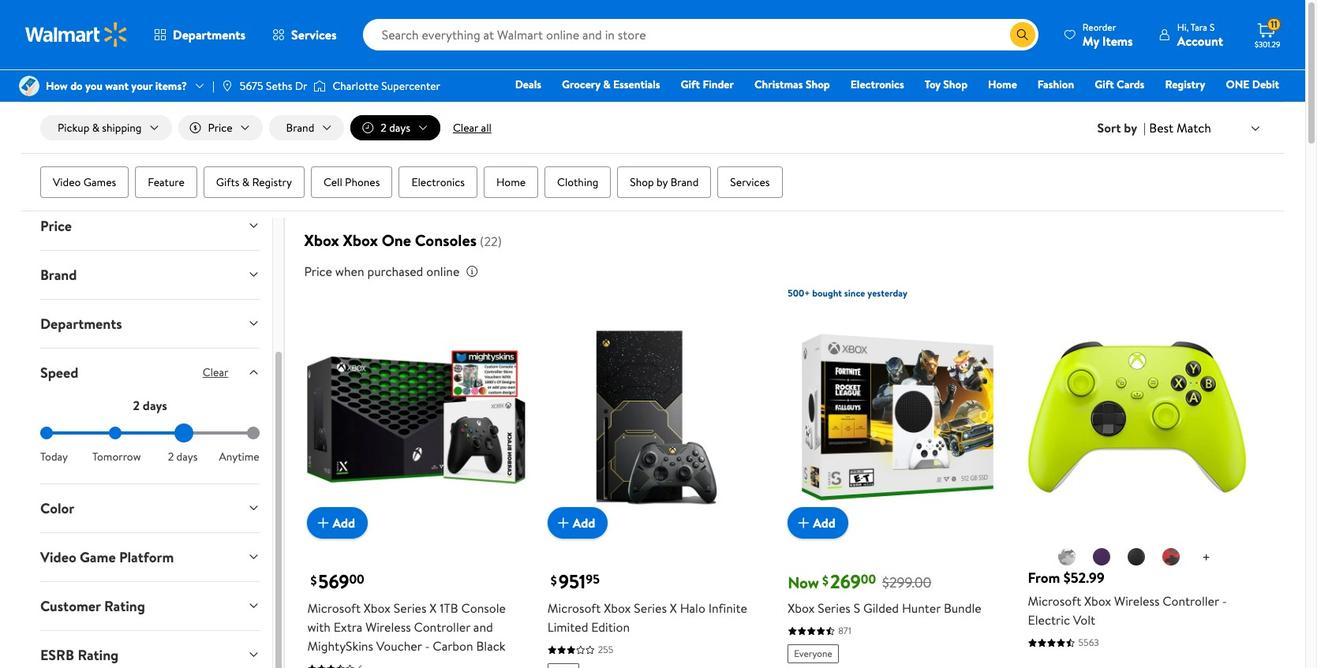 Task type: describe. For each thing, give the bounding box(es) containing it.
walmart+
[[1233, 99, 1280, 114]]

seths
[[266, 78, 292, 94]]

0 horizontal spatial 2
[[133, 397, 140, 414]]

items?
[[155, 78, 187, 94]]

clear all
[[453, 120, 492, 136]]

microsoft xbox series x  halo infinite limited edition image
[[548, 309, 766, 527]]

infinite
[[709, 600, 748, 618]]

customer rating tab
[[28, 583, 273, 631]]

s inside 'hi, tara s account'
[[1210, 20, 1215, 34]]

269
[[831, 569, 861, 596]]

price when purchased online
[[304, 263, 460, 280]]

5675 seths dr
[[240, 78, 307, 94]]

& for grocery
[[603, 77, 611, 92]]

esrb rating
[[40, 646, 119, 665]]

since
[[845, 287, 866, 300]]

shop by brand
[[630, 175, 699, 190]]

hunter
[[902, 600, 941, 618]]

consoles
[[415, 230, 477, 251]]

bundle
[[944, 600, 982, 618]]

now
[[788, 573, 820, 594]]

2 horizontal spatial price
[[304, 263, 332, 280]]

edition
[[592, 619, 630, 637]]

+ button
[[1190, 546, 1224, 571]]

 image for charlotte supercenter
[[314, 78, 326, 94]]

$ inside now $ 269 00 $299.00 xbox series s  gilded hunter bundle
[[823, 572, 829, 590]]

days inside the 2 days dropdown button
[[389, 120, 411, 136]]

walmart image
[[25, 22, 128, 47]]

black
[[477, 638, 506, 656]]

video game platform
[[40, 548, 174, 568]]

electric
[[1029, 612, 1071, 630]]

microsoft xbox series x 1tb console with extra wireless controller and mightyskins voucher - carbon black image
[[307, 309, 526, 527]]

your
[[131, 78, 153, 94]]

controller inside from $52.99 microsoft xbox wireless controller - electric volt
[[1163, 593, 1220, 611]]

christmas shop link
[[748, 76, 838, 93]]

add to cart image
[[794, 514, 813, 533]]

toy
[[925, 77, 941, 92]]

cell phones
[[324, 175, 380, 190]]

departments inside popup button
[[173, 26, 246, 43]]

video for video games
[[53, 175, 81, 190]]

$299.00
[[883, 573, 932, 593]]

color
[[40, 499, 74, 519]]

items
[[1103, 32, 1134, 49]]

video games
[[53, 175, 116, 190]]

legal information image
[[466, 265, 479, 278]]

platform
[[119, 548, 174, 568]]

add to cart image for 569
[[314, 514, 333, 533]]

00 inside the $ 569 00
[[349, 572, 365, 589]]

clothing
[[558, 175, 599, 190]]

- inside from $52.99 microsoft xbox wireless controller - electric volt
[[1223, 593, 1228, 611]]

price inside sort and filter section element
[[208, 120, 233, 136]]

departments inside dropdown button
[[40, 314, 122, 334]]

departments button
[[141, 16, 259, 54]]

controller inside microsoft xbox series x 1tb console with extra wireless controller and mightyskins voucher - carbon black
[[414, 619, 471, 637]]

with
[[307, 619, 331, 637]]

5675
[[240, 78, 263, 94]]

0 vertical spatial home link
[[982, 76, 1025, 93]]

2 days inside how fast do you want your order? option group
[[168, 449, 198, 465]]

gifts
[[216, 175, 240, 190]]

esrb rating button
[[28, 631, 273, 669]]

microsoft xbox wireless controller - electric volt image
[[1029, 309, 1247, 527]]

reorder my items
[[1083, 20, 1134, 49]]

video game platform button
[[28, 534, 273, 582]]

fashion link
[[1031, 76, 1082, 93]]

departments tab
[[28, 300, 273, 348]]

add for 569
[[333, 515, 355, 532]]

11
[[1271, 18, 1278, 31]]

1 horizontal spatial registry
[[1166, 77, 1206, 92]]

add for 951
[[573, 515, 596, 532]]

gift finder link
[[674, 76, 741, 93]]

feature
[[148, 175, 185, 190]]

feature link
[[135, 167, 197, 198]]

esrb rating tab
[[28, 631, 273, 669]]

you
[[85, 78, 103, 94]]

price button inside sort and filter section element
[[178, 115, 263, 141]]

xbox inside microsoft xbox series x 1tb console with extra wireless controller and mightyskins voucher - carbon black
[[364, 600, 391, 618]]

gilded
[[864, 600, 899, 618]]

daystike camo image
[[1163, 548, 1182, 567]]

my
[[1083, 32, 1100, 49]]

gifts & registry
[[216, 175, 292, 190]]

$ 951 95
[[551, 569, 600, 596]]

color tab
[[28, 485, 273, 533]]

microsoft xbox series x 1tb console with extra wireless controller and mightyskins voucher - carbon black
[[307, 600, 506, 656]]

series for 569
[[394, 600, 427, 618]]

one debit walmart+
[[1227, 77, 1280, 114]]

best match button
[[1147, 118, 1266, 138]]

microsoft for 951
[[548, 600, 601, 618]]

and
[[474, 619, 493, 637]]

tomorrow
[[92, 449, 141, 465]]

services link
[[718, 167, 783, 198]]

fashion
[[1038, 77, 1075, 92]]

& for gifts
[[242, 175, 250, 190]]

clear for clear
[[203, 365, 229, 381]]

gifts & registry link
[[204, 167, 305, 198]]

0 horizontal spatial home link
[[484, 167, 539, 198]]

customer
[[40, 597, 101, 616]]

services inside 'link'
[[731, 175, 770, 190]]

00 inside now $ 269 00 $299.00 xbox series s  gilded hunter bundle
[[861, 572, 876, 589]]

home for home link to the top
[[989, 77, 1018, 92]]

brand inside 'link'
[[671, 175, 699, 190]]

1tb
[[440, 600, 459, 618]]

gift finder
[[681, 77, 734, 92]]

clear for clear all
[[453, 120, 479, 136]]

$ 569 00
[[311, 569, 365, 596]]

customer rating button
[[28, 583, 273, 631]]

want
[[105, 78, 129, 94]]

astral purple image
[[1093, 548, 1112, 567]]

walmart+ link
[[1226, 98, 1287, 115]]

x for 569
[[430, 600, 437, 618]]

0 vertical spatial |
[[212, 78, 215, 94]]

$ for 569
[[311, 572, 317, 590]]

carbon black image
[[1128, 548, 1147, 567]]

one
[[1227, 77, 1250, 92]]

brand button inside sort and filter section element
[[269, 115, 344, 141]]

0 horizontal spatial registry
[[252, 175, 292, 190]]

home for the left home link
[[497, 175, 526, 190]]

11 $301.29
[[1255, 18, 1281, 50]]

s inside now $ 269 00 $299.00 xbox series s  gilded hunter bundle
[[854, 600, 861, 618]]

microsoft xbox series x  halo infinite limited edition
[[548, 600, 748, 637]]

phones
[[345, 175, 380, 190]]

services button
[[259, 16, 350, 54]]

95
[[586, 572, 600, 589]]

Tomorrow radio
[[109, 427, 122, 440]]

video game platform tab
[[28, 534, 273, 582]]

christmas
[[755, 77, 804, 92]]

match
[[1177, 119, 1212, 136]]

toy shop
[[925, 77, 968, 92]]

now $ 269 00 $299.00 xbox series s  gilded hunter bundle
[[788, 569, 982, 618]]

1 vertical spatial days
[[143, 397, 167, 414]]

essentials
[[614, 77, 661, 92]]

1 vertical spatial brand button
[[28, 251, 273, 299]]

by for sort
[[1125, 119, 1138, 137]]

how fast do you want your order? option group
[[40, 427, 260, 465]]

$301.29
[[1255, 39, 1281, 50]]

tara
[[1191, 20, 1208, 34]]

xbox series s  gilded hunter bundle image
[[788, 309, 1006, 527]]

1 vertical spatial electronics link
[[399, 167, 478, 198]]



Task type: vqa. For each thing, say whether or not it's contained in the screenshot.
$ 81 60's Available for installation
no



Task type: locate. For each thing, give the bounding box(es) containing it.
2 down charlotte supercenter
[[381, 120, 387, 136]]

video left the games
[[53, 175, 81, 190]]

1 horizontal spatial 2
[[168, 449, 174, 465]]

toy shop link
[[918, 76, 975, 93]]

0 horizontal spatial 2 days
[[133, 397, 167, 414]]

1 horizontal spatial wireless
[[1115, 593, 1160, 611]]

2 add button from the left
[[548, 508, 608, 540]]

rating up esrb rating "tab"
[[104, 597, 145, 616]]

1 horizontal spatial -
[[1223, 593, 1228, 611]]

extra
[[334, 619, 363, 637]]

0 horizontal spatial add to cart image
[[314, 514, 333, 533]]

price down 'video games'
[[40, 216, 72, 236]]

xbox
[[304, 230, 339, 251], [343, 230, 378, 251], [1085, 593, 1112, 611], [364, 600, 391, 618], [604, 600, 631, 618], [788, 600, 815, 618]]

1 vertical spatial &
[[92, 120, 99, 136]]

price inside price "tab"
[[40, 216, 72, 236]]

0 vertical spatial clear
[[453, 120, 479, 136]]

reorder
[[1083, 20, 1117, 34]]

one debit link
[[1219, 76, 1287, 93]]

$ left 569
[[311, 572, 317, 590]]

electronics
[[851, 77, 905, 92], [412, 175, 465, 190]]

1 gift from the left
[[681, 77, 700, 92]]

sort by |
[[1098, 119, 1147, 137]]

microsoft inside microsoft xbox series x 1tb console with extra wireless controller and mightyskins voucher - carbon black
[[307, 600, 361, 618]]

departments up speed
[[40, 314, 122, 334]]

0 vertical spatial registry
[[1166, 77, 1206, 92]]

wireless inside microsoft xbox series x 1tb console with extra wireless controller and mightyskins voucher - carbon black
[[366, 619, 411, 637]]

video inside dropdown button
[[40, 548, 76, 568]]

registry up best match
[[1166, 77, 1206, 92]]

951
[[559, 569, 586, 596]]

sort
[[1098, 119, 1122, 137]]

2 series from the left
[[634, 600, 667, 618]]

1 vertical spatial s
[[854, 600, 861, 618]]

grocery & essentials link
[[555, 76, 668, 93]]

price button down feature link
[[28, 202, 273, 250]]

0 vertical spatial &
[[603, 77, 611, 92]]

hi,
[[1178, 20, 1189, 34]]

0 vertical spatial 2
[[381, 120, 387, 136]]

Today radio
[[40, 427, 53, 440]]

series inside now $ 269 00 $299.00 xbox series s  gilded hunter bundle
[[818, 600, 851, 618]]

shop inside christmas shop 'link'
[[806, 77, 830, 92]]

3 add from the left
[[813, 515, 836, 532]]

1 horizontal spatial services
[[731, 175, 770, 190]]

1 vertical spatial video
[[40, 548, 76, 568]]

1 add button from the left
[[307, 508, 368, 540]]

871
[[839, 625, 852, 638]]

569
[[318, 569, 349, 596]]

best match
[[1150, 119, 1212, 136]]

 image right dr on the left
[[314, 78, 326, 94]]

s right tara
[[1210, 20, 1215, 34]]

0 vertical spatial electronics
[[851, 77, 905, 92]]

electronics left toy
[[851, 77, 905, 92]]

0 vertical spatial price
[[208, 120, 233, 136]]

1 vertical spatial price button
[[28, 202, 273, 250]]

2 days up how fast do you want your order? option group
[[133, 397, 167, 414]]

add up 269
[[813, 515, 836, 532]]

charlotte
[[333, 78, 379, 94]]

home
[[989, 77, 1018, 92], [497, 175, 526, 190]]

1 horizontal spatial home link
[[982, 76, 1025, 93]]

2 up how fast do you want your order? option group
[[133, 397, 140, 414]]

2 gift from the left
[[1095, 77, 1115, 92]]

0 vertical spatial 2 days
[[381, 120, 411, 136]]

2 vertical spatial &
[[242, 175, 250, 190]]

volt
[[1074, 612, 1096, 630]]

Anytime radio
[[247, 427, 260, 440]]

2 $ from the left
[[551, 572, 557, 590]]

0 horizontal spatial home
[[497, 175, 526, 190]]

series inside microsoft xbox series x 1tb console with extra wireless controller and mightyskins voucher - carbon black
[[394, 600, 427, 618]]

2 horizontal spatial add button
[[788, 508, 849, 540]]

$ inside $ 951 95
[[551, 572, 557, 590]]

| inside sort and filter section element
[[1144, 119, 1147, 137]]

grocery
[[562, 77, 601, 92]]

0 vertical spatial video
[[53, 175, 81, 190]]

brand button down dr on the left
[[269, 115, 344, 141]]

x for 951
[[670, 600, 677, 618]]

& inside dropdown button
[[92, 120, 99, 136]]

& right gifts
[[242, 175, 250, 190]]

electronics for rightmost electronics link
[[851, 77, 905, 92]]

1 horizontal spatial series
[[634, 600, 667, 618]]

0 horizontal spatial  image
[[19, 76, 39, 96]]

1 horizontal spatial electronics link
[[844, 76, 912, 93]]

days left anytime
[[177, 449, 198, 465]]

brand button
[[269, 115, 344, 141], [28, 251, 273, 299]]

gift for gift cards
[[1095, 77, 1115, 92]]

brand inside tab
[[40, 265, 77, 285]]

shop for christmas shop
[[806, 77, 830, 92]]

shipping
[[102, 120, 142, 136]]

1 horizontal spatial $
[[551, 572, 557, 590]]

00 up extra
[[349, 572, 365, 589]]

0 vertical spatial electronics link
[[844, 76, 912, 93]]

0 horizontal spatial shop
[[630, 175, 654, 190]]

price left when
[[304, 263, 332, 280]]

video games link
[[40, 167, 129, 198]]

shop by brand link
[[618, 167, 712, 198]]

1 horizontal spatial gift
[[1095, 77, 1115, 92]]

by for shop
[[657, 175, 668, 190]]

from
[[1029, 569, 1061, 589]]

rating for esrb rating
[[78, 646, 119, 665]]

brand tab
[[28, 251, 273, 299]]

series for 951
[[634, 600, 667, 618]]

brand inside sort and filter section element
[[286, 120, 314, 136]]

1 vertical spatial price
[[40, 216, 72, 236]]

days
[[389, 120, 411, 136], [143, 397, 167, 414], [177, 449, 198, 465]]

add button up the $ 569 00
[[307, 508, 368, 540]]

1 horizontal spatial add
[[573, 515, 596, 532]]

from $52.99 microsoft xbox wireless controller - electric volt
[[1029, 569, 1228, 630]]

controller down + dropdown button
[[1163, 593, 1220, 611]]

microsoft up electric
[[1029, 593, 1082, 611]]

x left 1tb
[[430, 600, 437, 618]]

electronics link left toy
[[844, 76, 912, 93]]

2 horizontal spatial 2 days
[[381, 120, 411, 136]]

how do you want your items?
[[46, 78, 187, 94]]

2 00 from the left
[[861, 572, 876, 589]]

0 vertical spatial departments
[[173, 26, 246, 43]]

brand button down price "tab"
[[28, 251, 273, 299]]

1 horizontal spatial add button
[[548, 508, 608, 540]]

1 horizontal spatial |
[[1144, 119, 1147, 137]]

2 days down charlotte supercenter
[[381, 120, 411, 136]]

xbox inside now $ 269 00 $299.00 xbox series s  gilded hunter bundle
[[788, 600, 815, 618]]

hi, tara s account
[[1178, 20, 1224, 49]]

series up the 871
[[818, 600, 851, 618]]

0 vertical spatial by
[[1125, 119, 1138, 137]]

anytime
[[219, 449, 260, 465]]

1 horizontal spatial departments
[[173, 26, 246, 43]]

& for pickup
[[92, 120, 99, 136]]

days down supercenter
[[389, 120, 411, 136]]

games
[[83, 175, 116, 190]]

1 horizontal spatial brand
[[286, 120, 314, 136]]

clothing link
[[545, 167, 611, 198]]

electronics for the bottommost electronics link
[[412, 175, 465, 190]]

0 vertical spatial s
[[1210, 20, 1215, 34]]

add to cart image up 569
[[314, 514, 333, 533]]

1 00 from the left
[[349, 572, 365, 589]]

services
[[291, 26, 337, 43], [731, 175, 770, 190]]

- left carbon
[[425, 638, 430, 656]]

video
[[53, 175, 81, 190], [40, 548, 76, 568]]

registry right gifts
[[252, 175, 292, 190]]

xbox inside from $52.99 microsoft xbox wireless controller - electric volt
[[1085, 593, 1112, 611]]

xbox xbox one consoles (22)
[[304, 230, 502, 251]]

customer rating
[[40, 597, 145, 616]]

$ for 951
[[551, 572, 557, 590]]

$ inside the $ 569 00
[[311, 572, 317, 590]]

by right sort
[[1125, 119, 1138, 137]]

home link
[[982, 76, 1025, 93], [484, 167, 539, 198]]

arctic camo image
[[1058, 548, 1077, 567]]

2 add to cart image from the left
[[554, 514, 573, 533]]

electronics link up 'consoles'
[[399, 167, 478, 198]]

2 vertical spatial 2 days
[[168, 449, 198, 465]]

 image for how do you want your items?
[[19, 76, 39, 96]]

speed tab
[[28, 349, 273, 397]]

video left game
[[40, 548, 76, 568]]

price button
[[178, 115, 263, 141], [28, 202, 273, 250]]

pickup
[[58, 120, 89, 136]]

0 horizontal spatial add button
[[307, 508, 368, 540]]

rating right esrb at the bottom
[[78, 646, 119, 665]]

1 add from the left
[[333, 515, 355, 532]]

shop for toy shop
[[944, 77, 968, 92]]

days inside how fast do you want your order? option group
[[177, 449, 198, 465]]

None radio
[[178, 427, 191, 440]]

2 horizontal spatial days
[[389, 120, 411, 136]]

Walmart Site-Wide search field
[[363, 19, 1039, 51]]

add button for 951
[[548, 508, 608, 540]]

1 horizontal spatial clear
[[453, 120, 479, 136]]

5563
[[1079, 637, 1100, 650]]

console
[[462, 600, 506, 618]]

add button for 569
[[307, 508, 368, 540]]

3 add button from the left
[[788, 508, 849, 540]]

$52.99
[[1064, 569, 1105, 589]]

bought
[[813, 287, 842, 300]]

finder
[[703, 77, 734, 92]]

& right the 'grocery'
[[603, 77, 611, 92]]

2 horizontal spatial 2
[[381, 120, 387, 136]]

dr
[[295, 78, 307, 94]]

microsoft for 569
[[307, 600, 361, 618]]

shop inside shop by brand 'link'
[[630, 175, 654, 190]]

2 vertical spatial days
[[177, 449, 198, 465]]

color button
[[28, 485, 273, 533]]

& inside "link"
[[603, 77, 611, 92]]

2 add from the left
[[573, 515, 596, 532]]

0 horizontal spatial microsoft
[[307, 600, 361, 618]]

2 horizontal spatial &
[[603, 77, 611, 92]]

add up the 95
[[573, 515, 596, 532]]

add button up "now"
[[788, 508, 849, 540]]

price up gifts
[[208, 120, 233, 136]]

1 add to cart image from the left
[[314, 514, 333, 533]]

shop down sort and filter section element
[[630, 175, 654, 190]]

departments button
[[28, 300, 273, 348]]

microsoft inside 'microsoft xbox series x  halo infinite limited edition'
[[548, 600, 601, 618]]

x inside 'microsoft xbox series x  halo infinite limited edition'
[[670, 600, 677, 618]]

xbox inside 'microsoft xbox series x  halo infinite limited edition'
[[604, 600, 631, 618]]

series left halo
[[634, 600, 667, 618]]

2 vertical spatial brand
[[40, 265, 77, 285]]

0 vertical spatial price button
[[178, 115, 263, 141]]

s left gilded
[[854, 600, 861, 618]]

registry link
[[1159, 76, 1213, 93]]

voucher
[[376, 638, 422, 656]]

2 inside how fast do you want your order? option group
[[168, 449, 174, 465]]

shop right toy
[[944, 77, 968, 92]]

days up how fast do you want your order? option group
[[143, 397, 167, 414]]

cards
[[1117, 77, 1145, 92]]

2 horizontal spatial series
[[818, 600, 851, 618]]

gift cards
[[1095, 77, 1145, 92]]

1 horizontal spatial days
[[177, 449, 198, 465]]

limited
[[548, 619, 589, 637]]

0 horizontal spatial &
[[92, 120, 99, 136]]

255
[[598, 644, 614, 657]]

wireless up the voucher
[[366, 619, 411, 637]]

carbon
[[433, 638, 474, 656]]

| left best
[[1144, 119, 1147, 137]]

1 vertical spatial registry
[[252, 175, 292, 190]]

 image
[[19, 76, 39, 96], [314, 78, 326, 94]]

0 horizontal spatial days
[[143, 397, 167, 414]]

0 horizontal spatial $
[[311, 572, 317, 590]]

departments up items?
[[173, 26, 246, 43]]

home up "(22)"
[[497, 175, 526, 190]]

microsoft up extra
[[307, 600, 361, 618]]

search icon image
[[1017, 28, 1029, 41]]

0 horizontal spatial |
[[212, 78, 215, 94]]

1 vertical spatial clear
[[203, 365, 229, 381]]

1 horizontal spatial by
[[1125, 119, 1138, 137]]

gift
[[681, 77, 700, 92], [1095, 77, 1115, 92]]

microsoft
[[1029, 593, 1082, 611], [307, 600, 361, 618], [548, 600, 601, 618]]

1 vertical spatial home
[[497, 175, 526, 190]]

rating inside the esrb rating dropdown button
[[78, 646, 119, 665]]

0 vertical spatial days
[[389, 120, 411, 136]]

2 x from the left
[[670, 600, 677, 618]]

1 vertical spatial controller
[[414, 619, 471, 637]]

pickup & shipping button
[[40, 115, 172, 141]]

shop right the christmas
[[806, 77, 830, 92]]

- inside microsoft xbox series x 1tb console with extra wireless controller and mightyskins voucher - carbon black
[[425, 638, 430, 656]]

clear
[[453, 120, 479, 136], [203, 365, 229, 381]]

add to cart image
[[314, 514, 333, 533], [554, 514, 573, 533]]

video for video game platform
[[40, 548, 76, 568]]

1 horizontal spatial shop
[[806, 77, 830, 92]]

electronics up 'consoles'
[[412, 175, 465, 190]]

game
[[80, 548, 116, 568]]

shop inside the toy shop link
[[944, 77, 968, 92]]

1 horizontal spatial price
[[208, 120, 233, 136]]

0 vertical spatial wireless
[[1115, 593, 1160, 611]]

by inside 'link'
[[657, 175, 668, 190]]

1 horizontal spatial controller
[[1163, 593, 1220, 611]]

- down + dropdown button
[[1223, 593, 1228, 611]]

wireless inside from $52.99 microsoft xbox wireless controller - electric volt
[[1115, 593, 1160, 611]]

clear inside sort and filter section element
[[453, 120, 479, 136]]

price button down 5675
[[178, 115, 263, 141]]

gift left cards
[[1095, 77, 1115, 92]]

services inside popup button
[[291, 26, 337, 43]]

1 vertical spatial by
[[657, 175, 668, 190]]

-
[[1223, 593, 1228, 611], [425, 638, 430, 656]]

0 horizontal spatial wireless
[[366, 619, 411, 637]]

x inside microsoft xbox series x 1tb console with extra wireless controller and mightyskins voucher - carbon black
[[430, 600, 437, 618]]

 image
[[221, 80, 234, 92]]

one
[[382, 230, 411, 251]]

2 horizontal spatial add
[[813, 515, 836, 532]]

when
[[335, 263, 365, 280]]

0 horizontal spatial electronics link
[[399, 167, 478, 198]]

2 vertical spatial price
[[304, 263, 332, 280]]

1 vertical spatial wireless
[[366, 619, 411, 637]]

1 horizontal spatial microsoft
[[548, 600, 601, 618]]

0 vertical spatial brand
[[286, 120, 314, 136]]

online
[[427, 263, 460, 280]]

grocery & essentials
[[562, 77, 661, 92]]

2 inside dropdown button
[[381, 120, 387, 136]]

wireless down carbon black icon
[[1115, 593, 1160, 611]]

1 horizontal spatial home
[[989, 77, 1018, 92]]

0 horizontal spatial brand
[[40, 265, 77, 285]]

2 right the tomorrow
[[168, 449, 174, 465]]

1 vertical spatial services
[[731, 175, 770, 190]]

series left 1tb
[[394, 600, 427, 618]]

microsoft up 'limited' at bottom
[[548, 600, 601, 618]]

0 horizontal spatial controller
[[414, 619, 471, 637]]

by inside sort and filter section element
[[1125, 119, 1138, 137]]

2 days left anytime
[[168, 449, 198, 465]]

series inside 'microsoft xbox series x  halo infinite limited edition'
[[634, 600, 667, 618]]

2 days inside dropdown button
[[381, 120, 411, 136]]

home link down all
[[484, 167, 539, 198]]

sort and filter section element
[[21, 103, 1285, 153]]

1 vertical spatial -
[[425, 638, 430, 656]]

pickup & shipping
[[58, 120, 142, 136]]

1 x from the left
[[430, 600, 437, 618]]

controller down 1tb
[[414, 619, 471, 637]]

rating inside customer rating dropdown button
[[104, 597, 145, 616]]

0 vertical spatial home
[[989, 77, 1018, 92]]

add to cart image for 951
[[554, 514, 573, 533]]

3 series from the left
[[818, 600, 851, 618]]

1 horizontal spatial 00
[[861, 572, 876, 589]]

by down sort and filter section element
[[657, 175, 668, 190]]

shop
[[806, 77, 830, 92], [944, 77, 968, 92], [630, 175, 654, 190]]

& right pickup
[[92, 120, 99, 136]]

everyone
[[794, 648, 833, 661]]

 image left how
[[19, 76, 39, 96]]

1 vertical spatial |
[[1144, 119, 1147, 137]]

charlotte supercenter
[[333, 78, 441, 94]]

3 $ from the left
[[823, 572, 829, 590]]

add up the $ 569 00
[[333, 515, 355, 532]]

home link left fashion link
[[982, 76, 1025, 93]]

$ left 951 at the bottom left of the page
[[551, 572, 557, 590]]

$ left 269
[[823, 572, 829, 590]]

brand
[[286, 120, 314, 136], [671, 175, 699, 190], [40, 265, 77, 285]]

mightyskins
[[307, 638, 373, 656]]

| left 5675
[[212, 78, 215, 94]]

add button up the 95
[[548, 508, 608, 540]]

purchased
[[368, 263, 424, 280]]

1 series from the left
[[394, 600, 427, 618]]

00
[[349, 572, 365, 589], [861, 572, 876, 589]]

2 days button
[[351, 115, 441, 141]]

Search search field
[[363, 19, 1039, 51]]

how
[[46, 78, 68, 94]]

add to cart image up 951 at the bottom left of the page
[[554, 514, 573, 533]]

|
[[212, 78, 215, 94], [1144, 119, 1147, 137]]

00 up gilded
[[861, 572, 876, 589]]

microsoft inside from $52.99 microsoft xbox wireless controller - electric volt
[[1029, 593, 1082, 611]]

0 vertical spatial -
[[1223, 593, 1228, 611]]

&
[[603, 77, 611, 92], [92, 120, 99, 136], [242, 175, 250, 190]]

0 horizontal spatial 00
[[349, 572, 365, 589]]

gift left finder
[[681, 77, 700, 92]]

1 $ from the left
[[311, 572, 317, 590]]

1 vertical spatial brand
[[671, 175, 699, 190]]

home left fashion link
[[989, 77, 1018, 92]]

0 horizontal spatial electronics
[[412, 175, 465, 190]]

1 vertical spatial departments
[[40, 314, 122, 334]]

supercenter
[[382, 78, 441, 94]]

gift cards link
[[1088, 76, 1152, 93]]

0 horizontal spatial gift
[[681, 77, 700, 92]]

1 vertical spatial 2
[[133, 397, 140, 414]]

gift for gift finder
[[681, 77, 700, 92]]

1 horizontal spatial x
[[670, 600, 677, 618]]

price tab
[[28, 202, 273, 250]]

0 horizontal spatial by
[[657, 175, 668, 190]]

x left halo
[[670, 600, 677, 618]]

0 vertical spatial rating
[[104, 597, 145, 616]]

0 horizontal spatial x
[[430, 600, 437, 618]]

1 horizontal spatial electronics
[[851, 77, 905, 92]]

rating for customer rating
[[104, 597, 145, 616]]



